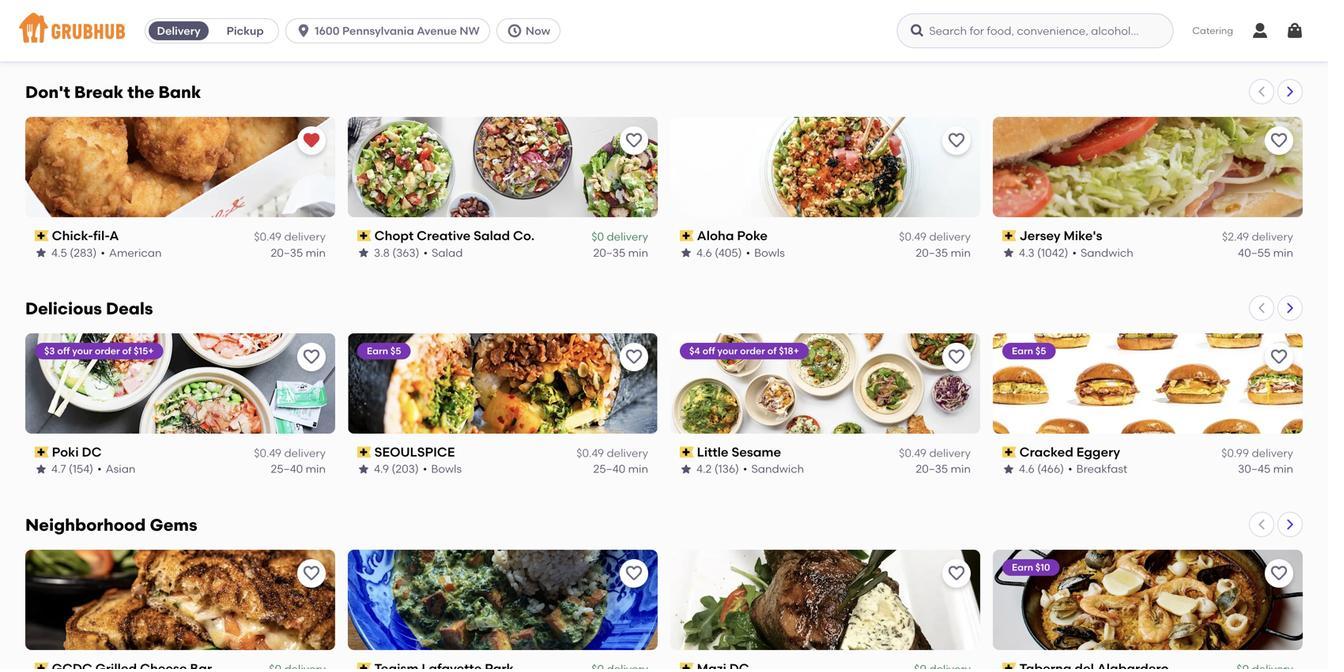 Task type: vqa. For each thing, say whether or not it's contained in the screenshot.


Task type: locate. For each thing, give the bounding box(es) containing it.
neighborhood
[[25, 515, 146, 536]]

salad
[[474, 228, 510, 244], [432, 246, 463, 260]]

$0 right co.
[[592, 230, 604, 244]]

1 vertical spatial caret right icon image
[[1284, 302, 1297, 315]]

(283) up break
[[70, 30, 97, 43]]

1 4.5 (283) from the top
[[51, 30, 97, 43]]

subscription pass image
[[357, 14, 371, 25], [35, 230, 49, 242], [680, 230, 694, 242], [357, 447, 371, 458], [680, 664, 694, 670]]

0 vertical spatial caret right icon image
[[1284, 86, 1297, 98]]

2 caret left icon image from the top
[[1256, 302, 1268, 315]]

chick-fil-a up the delicious deals
[[52, 228, 119, 244]]

$0.49 delivery for star icon related to poki dc logo
[[254, 447, 326, 460]]

1 horizontal spatial order
[[740, 346, 765, 357]]

3 caret left icon image from the top
[[1256, 519, 1268, 531]]

1 a from the top
[[109, 12, 119, 27]]

your right $3
[[72, 346, 92, 357]]

1 horizontal spatial salad
[[474, 228, 510, 244]]

delivery for "chopt creative salad co. logo"
[[607, 230, 648, 244]]

0 vertical spatial fil-
[[93, 12, 109, 27]]

1 earn $5 from the left
[[367, 346, 401, 357]]

$0 for subway
[[1237, 13, 1249, 27]]

• sandwich for little sesame
[[743, 463, 804, 476]]

4.6 down aloha
[[697, 246, 712, 260]]

cracked eggery logo image
[[993, 334, 1303, 434]]

1 horizontal spatial 25–40
[[593, 463, 626, 476]]

1 horizontal spatial svg image
[[910, 23, 925, 39]]

2 vertical spatial caret left icon image
[[1256, 519, 1268, 531]]

0 horizontal spatial your
[[72, 346, 92, 357]]

4.2 for 4.2 (134)
[[374, 30, 389, 43]]

1 horizontal spatial 40–55
[[1238, 246, 1271, 260]]

3.6
[[1019, 30, 1035, 43]]

$4 off your order of $18+
[[690, 346, 799, 357]]

0 horizontal spatial svg image
[[507, 23, 523, 39]]

• down poke
[[746, 246, 750, 260]]

• for star icon for "cracked eggery logo"
[[1068, 463, 1073, 476]]

• down cracked eggery
[[1068, 463, 1073, 476]]

4.2 (136)
[[697, 463, 739, 476]]

off right $4
[[703, 346, 715, 357]]

4.6 left (466)
[[1019, 463, 1035, 476]]

chick- for star icon associated with chick-fil-a logo
[[52, 228, 93, 244]]

fil-
[[93, 12, 109, 27], [93, 228, 109, 244]]

• american
[[101, 30, 162, 43], [1055, 30, 1116, 43], [101, 246, 162, 260]]

1 vertical spatial 4.2
[[697, 463, 712, 476]]

2 a from the top
[[109, 228, 119, 244]]

1 horizontal spatial $0 delivery
[[1237, 13, 1294, 27]]

(283) for star icon over don't
[[70, 30, 97, 43]]

2 chick- from the top
[[52, 228, 93, 244]]

1 vertical spatial $0
[[592, 230, 604, 244]]

• for star icon associated with chick-fil-a logo
[[101, 246, 105, 260]]

1 vertical spatial 4.5 (283)
[[51, 246, 97, 260]]

$0.49 for star icon associated with chick-fil-a logo
[[254, 230, 282, 244]]

1 horizontal spatial $2.49
[[1222, 230, 1249, 244]]

(363)
[[392, 246, 420, 260]]

your right $4
[[718, 346, 738, 357]]

sandwich
[[1081, 246, 1134, 260], [752, 463, 804, 476]]

1 vertical spatial chick-fil-a
[[52, 228, 119, 244]]

a for star icon associated with chick-fil-a logo
[[109, 228, 119, 244]]

20–35 min
[[271, 30, 326, 43], [1239, 30, 1294, 43], [271, 246, 326, 260], [593, 246, 648, 260], [916, 246, 971, 260], [916, 463, 971, 476]]

• breakfast
[[1068, 463, 1128, 476]]

1 vertical spatial $0 delivery
[[592, 230, 648, 244]]

0 vertical spatial chick-
[[52, 12, 93, 27]]

salad left co.
[[474, 228, 510, 244]]

a left the delivery
[[109, 12, 119, 27]]

1 caret right icon image from the top
[[1284, 86, 1297, 98]]

1 caret left icon image from the top
[[1256, 86, 1268, 98]]

0 vertical spatial • sandwich
[[1073, 246, 1134, 260]]

1 horizontal spatial 4.2
[[697, 463, 712, 476]]

your for little
[[718, 346, 738, 357]]

2 order from the left
[[740, 346, 765, 357]]

1 order from the left
[[95, 346, 120, 357]]

0 vertical spatial $0 delivery
[[1237, 13, 1294, 27]]

min for little sesame logo
[[951, 463, 971, 476]]

0 vertical spatial bowls
[[429, 30, 459, 43]]

0 vertical spatial 4.5 (283)
[[51, 30, 97, 43]]

1 horizontal spatial • sandwich
[[1073, 246, 1134, 260]]

1 horizontal spatial your
[[718, 346, 738, 357]]

1 horizontal spatial 25–40 min
[[593, 463, 648, 476]]

min inside $2.49 delivery 40–55 min
[[951, 30, 971, 43]]

20–35 min for star icon associated with chick-fil-a logo
[[271, 246, 326, 260]]

1 vertical spatial bowls
[[754, 246, 785, 260]]

• sandwich down sesame
[[743, 463, 804, 476]]

• salad
[[423, 246, 463, 260]]

• american right (4)
[[1055, 30, 1116, 43]]

of left $15+
[[122, 346, 131, 357]]

4.5 (283) up break
[[51, 30, 97, 43]]

american
[[109, 30, 162, 43], [1064, 30, 1116, 43], [109, 246, 162, 260]]

3 caret right icon image from the top
[[1284, 519, 1297, 531]]

30–45 min
[[1238, 463, 1294, 476]]

save this restaurant button
[[620, 127, 648, 155], [943, 127, 971, 155], [1265, 127, 1294, 155], [297, 343, 326, 372], [620, 343, 648, 372], [943, 343, 971, 372], [1265, 343, 1294, 372], [297, 560, 326, 588], [620, 560, 648, 588], [943, 560, 971, 588], [1265, 560, 1294, 588]]

0 horizontal spatial sandwich
[[752, 463, 804, 476]]

save this restaurant image for earn $10
[[1270, 565, 1289, 583]]

chick-
[[52, 12, 93, 27], [52, 228, 93, 244]]

subscription pass image for cracked eggery
[[1003, 447, 1017, 458]]

(4)
[[1038, 30, 1051, 43]]

sandwich for mike's
[[1081, 246, 1134, 260]]

•
[[101, 30, 105, 43], [420, 30, 425, 43], [1055, 30, 1060, 43], [101, 246, 105, 260], [423, 246, 428, 260], [746, 246, 750, 260], [1073, 246, 1077, 260], [97, 463, 102, 476], [423, 463, 427, 476], [743, 463, 748, 476], [1068, 463, 1073, 476]]

star icon image left 4.9
[[357, 463, 370, 476]]

1 vertical spatial • sandwich
[[743, 463, 804, 476]]

2 4.5 from the top
[[51, 246, 67, 260]]

chick- for star icon over don't
[[52, 12, 93, 27]]

1 25–40 min from the left
[[271, 463, 326, 476]]

1 (283) from the top
[[70, 30, 97, 43]]

star icon image for jersey mike's logo
[[1003, 247, 1015, 259]]

delivery
[[284, 13, 326, 27], [929, 13, 971, 27], [1252, 13, 1294, 27], [284, 230, 326, 244], [607, 230, 648, 244], [929, 230, 971, 244], [1252, 230, 1294, 244], [284, 447, 326, 460], [607, 447, 648, 460], [929, 447, 971, 460], [1252, 447, 1294, 460]]

star icon image for "cracked eggery logo"
[[1003, 463, 1015, 476]]

1 off from the left
[[57, 346, 70, 357]]

save this restaurant image for "chopt creative salad co. logo"
[[625, 131, 644, 150]]

2 $5 from the left
[[1036, 346, 1046, 357]]

delivery for 'aloha poke logo'
[[929, 230, 971, 244]]

off right $3
[[57, 346, 70, 357]]

4.5 for star icon associated with chick-fil-a logo
[[51, 246, 67, 260]]

bank
[[158, 82, 201, 103]]

0 horizontal spatial off
[[57, 346, 70, 357]]

• for "chopt creative salad co. logo"'s star icon
[[423, 246, 428, 260]]

1 horizontal spatial off
[[703, 346, 715, 357]]

1 vertical spatial (283)
[[70, 246, 97, 260]]

1 horizontal spatial earn $5
[[1012, 346, 1046, 357]]

bowls down poke
[[754, 246, 785, 260]]

chick-fil-a
[[52, 12, 119, 27], [52, 228, 119, 244]]

a up deals
[[109, 228, 119, 244]]

• right the (203) at the bottom left
[[423, 463, 427, 476]]

4.6
[[697, 246, 712, 260], [1019, 463, 1035, 476]]

$0.49
[[254, 13, 282, 27], [254, 230, 282, 244], [899, 230, 927, 244], [254, 447, 282, 460], [577, 447, 604, 460], [899, 447, 927, 460]]

4.2 left the (134)
[[374, 30, 389, 43]]

0 horizontal spatial $0
[[592, 230, 604, 244]]

a
[[109, 12, 119, 27], [109, 228, 119, 244]]

• bowls
[[420, 30, 459, 43], [746, 246, 785, 260], [423, 463, 462, 476]]

• asian
[[97, 463, 136, 476]]

0 horizontal spatial salad
[[432, 246, 463, 260]]

20–35
[[271, 30, 303, 43], [1239, 30, 1271, 43], [271, 246, 303, 260], [593, 246, 626, 260], [916, 246, 948, 260], [916, 463, 948, 476]]

1600 pennsylvania avenue nw
[[315, 24, 480, 38]]

salad down creative on the top left
[[432, 246, 463, 260]]

the
[[128, 82, 154, 103]]

of left $18+
[[768, 346, 777, 357]]

don't break the bank
[[25, 82, 201, 103]]

1 vertical spatial a
[[109, 228, 119, 244]]

$0 delivery for subway
[[1237, 13, 1294, 27]]

1 of from the left
[[122, 346, 131, 357]]

off for little sesame
[[703, 346, 715, 357]]

star icon image left 4.2 (136)
[[680, 463, 693, 476]]

2 vertical spatial caret right icon image
[[1284, 519, 1297, 531]]

star icon image left 4.6 (466)
[[1003, 463, 1015, 476]]

1 vertical spatial fil-
[[93, 228, 109, 244]]

fil- up break
[[93, 12, 109, 27]]

chopt creative salad co.
[[375, 228, 535, 244]]

$5
[[391, 346, 401, 357], [1036, 346, 1046, 357]]

min for seoulspice logo
[[628, 463, 648, 476]]

jersey
[[1020, 228, 1061, 244]]

4.6 for cracked eggery
[[1019, 463, 1035, 476]]

star icon image left 3.8
[[357, 247, 370, 259]]

0 vertical spatial sandwich
[[1081, 246, 1134, 260]]

american up the
[[109, 30, 162, 43]]

25–40 min
[[271, 463, 326, 476], [593, 463, 648, 476]]

25–40
[[271, 463, 303, 476], [593, 463, 626, 476]]

• american for star icon associated with chick-fil-a logo
[[101, 246, 162, 260]]

0 vertical spatial a
[[109, 12, 119, 27]]

3.6 (4)
[[1019, 30, 1051, 43]]

1 vertical spatial chick-
[[52, 228, 93, 244]]

0 vertical spatial $0
[[1237, 13, 1249, 27]]

aloha poke
[[697, 228, 768, 244]]

jersey mike's logo image
[[993, 117, 1303, 218]]

min for "chopt creative salad co. logo"
[[628, 246, 648, 260]]

american for star icon associated with chick-fil-a logo
[[109, 246, 162, 260]]

save this restaurant image
[[1270, 131, 1289, 150], [302, 348, 321, 367], [625, 348, 644, 367], [947, 348, 966, 367], [947, 565, 966, 583], [1270, 565, 1289, 583]]

subscription pass image for jersey mike's
[[1003, 230, 1017, 242]]

0 horizontal spatial order
[[95, 346, 120, 357]]

1 vertical spatial 4.5
[[51, 246, 67, 260]]

$0.49 delivery for star icon for 'aloha poke logo'
[[899, 230, 971, 244]]

poki dc logo image
[[25, 334, 335, 434]]

of
[[122, 346, 131, 357], [768, 346, 777, 357]]

bowls down seoulspice
[[431, 463, 462, 476]]

1 25–40 from the left
[[271, 463, 303, 476]]

order left $18+
[[740, 346, 765, 357]]

0 horizontal spatial svg image
[[296, 23, 312, 39]]

1 chick- from the top
[[52, 12, 93, 27]]

2 vertical spatial bowls
[[431, 463, 462, 476]]

20–35 for star icon for 'aloha poke logo'
[[916, 246, 948, 260]]

$2.49 inside $2.49 delivery 40–55 min
[[900, 13, 927, 27]]

creative
[[417, 228, 471, 244]]

0 vertical spatial chick-fil-a
[[52, 12, 119, 27]]

sweetgreen
[[375, 12, 447, 27]]

your
[[72, 346, 92, 357], [718, 346, 738, 357]]

svg image
[[1251, 21, 1270, 40], [296, 23, 312, 39], [910, 23, 925, 39]]

now
[[526, 24, 550, 38]]

0 horizontal spatial $2.49
[[900, 13, 927, 27]]

caret left icon image
[[1256, 86, 1268, 98], [1256, 302, 1268, 315], [1256, 519, 1268, 531]]

save this restaurant image for 'aloha poke logo'
[[947, 131, 966, 150]]

$10
[[1036, 562, 1050, 574]]

20–35 min for star icon over don't
[[271, 30, 326, 43]]

(283)
[[70, 30, 97, 43], [70, 246, 97, 260]]

delivery inside $2.49 delivery 40–55 min
[[929, 13, 971, 27]]

• right the (134)
[[420, 30, 425, 43]]

3.8
[[374, 246, 390, 260]]

star icon image left '4.6 (405)' at the top right of the page
[[680, 247, 693, 259]]

• sandwich
[[1073, 246, 1134, 260], [743, 463, 804, 476]]

subscription pass image inside sweetgreen link
[[357, 14, 371, 25]]

chick-fil-a for star icon associated with chick-fil-a logo
[[52, 228, 119, 244]]

american right (4)
[[1064, 30, 1116, 43]]

taberna del alabardero logo image
[[993, 550, 1303, 651]]

0 vertical spatial 4.6
[[697, 246, 712, 260]]

4.9
[[374, 463, 389, 476]]

• for little sesame logo star icon
[[743, 463, 748, 476]]

• bowls left nw
[[420, 30, 459, 43]]

svg image
[[1286, 21, 1305, 40], [507, 23, 523, 39]]

co.
[[513, 228, 535, 244]]

• right (154)
[[97, 463, 102, 476]]

subscription pass image
[[35, 14, 49, 25], [1003, 14, 1017, 25], [357, 230, 371, 242], [1003, 230, 1017, 242], [35, 447, 49, 458], [680, 447, 694, 458], [1003, 447, 1017, 458], [35, 664, 49, 670], [357, 664, 371, 670], [1003, 664, 1017, 670]]

2 25–40 min from the left
[[593, 463, 648, 476]]

1 horizontal spatial of
[[768, 346, 777, 357]]

4.9 (203)
[[374, 463, 419, 476]]

1 vertical spatial 40–55
[[1238, 246, 1271, 260]]

0 horizontal spatial of
[[122, 346, 131, 357]]

main navigation navigation
[[0, 0, 1328, 62]]

subscription pass image for chick-fil-a
[[35, 230, 49, 242]]

• for star icon over don't
[[101, 30, 105, 43]]

• up break
[[101, 30, 105, 43]]

4.2 down the little
[[697, 463, 712, 476]]

earn for deals
[[1012, 346, 1033, 357]]

delivery for seoulspice logo
[[607, 447, 648, 460]]

(283) up the delicious deals
[[70, 246, 97, 260]]

• sandwich down mike's
[[1073, 246, 1134, 260]]

min for chick-fil-a logo
[[306, 246, 326, 260]]

min
[[306, 30, 326, 43], [951, 30, 971, 43], [1274, 30, 1294, 43], [306, 246, 326, 260], [628, 246, 648, 260], [951, 246, 971, 260], [1274, 246, 1294, 260], [306, 463, 326, 476], [628, 463, 648, 476], [951, 463, 971, 476], [1274, 463, 1294, 476]]

now button
[[496, 18, 567, 43]]

4.5 up don't
[[51, 30, 67, 43]]

delivery for little sesame logo
[[929, 447, 971, 460]]

1 horizontal spatial $0
[[1237, 13, 1249, 27]]

of for little sesame
[[768, 346, 777, 357]]

Search for food, convenience, alcohol... search field
[[897, 13, 1174, 48]]

caret left icon image for don't break the bank
[[1256, 86, 1268, 98]]

chick- up delicious
[[52, 228, 93, 244]]

delivery for jersey mike's logo
[[1252, 230, 1294, 244]]

save this restaurant image
[[625, 131, 644, 150], [947, 131, 966, 150], [1270, 348, 1289, 367], [302, 565, 321, 583], [625, 565, 644, 583]]

• american up the
[[101, 30, 162, 43]]

• right (363)
[[423, 246, 428, 260]]

• for star icon related to seoulspice logo
[[423, 463, 427, 476]]

1 vertical spatial 4.6
[[1019, 463, 1035, 476]]

1 fil- from the top
[[93, 12, 109, 27]]

order left $15+
[[95, 346, 120, 357]]

(405)
[[715, 246, 742, 260]]

2 your from the left
[[718, 346, 738, 357]]

• down mike's
[[1073, 246, 1077, 260]]

2 earn $5 from the left
[[1012, 346, 1046, 357]]

• bowls for aloha poke
[[746, 246, 785, 260]]

breakfast
[[1077, 463, 1128, 476]]

4.5 (283)
[[51, 30, 97, 43], [51, 246, 97, 260]]

• down the little sesame
[[743, 463, 748, 476]]

4.2 (134)
[[374, 30, 416, 43]]

1 horizontal spatial $5
[[1036, 346, 1046, 357]]

4.5 (283) up delicious
[[51, 246, 97, 260]]

0 horizontal spatial 25–40
[[271, 463, 303, 476]]

0 horizontal spatial 40–55
[[916, 30, 948, 43]]

sandwich down mike's
[[1081, 246, 1134, 260]]

earn
[[367, 346, 388, 357], [1012, 346, 1033, 357], [1012, 562, 1033, 574]]

2 of from the left
[[768, 346, 777, 357]]

caret right icon image for don't break the bank
[[1284, 86, 1297, 98]]

$2.49 delivery 40–55 min
[[900, 13, 971, 43]]

0 horizontal spatial 4.2
[[374, 30, 389, 43]]

star icon image left 4.7
[[35, 463, 47, 476]]

25–40 min for poki dc
[[271, 463, 326, 476]]

save this restaurant image for teaism lafayette park logo
[[625, 565, 644, 583]]

subscription pass image for chopt creative salad co.
[[357, 230, 371, 242]]

25–40 for seoulspice
[[593, 463, 626, 476]]

1 chick-fil-a from the top
[[52, 12, 119, 27]]

4.3 (1042)
[[1019, 246, 1069, 260]]

• right (4)
[[1055, 30, 1060, 43]]

off
[[57, 346, 70, 357], [703, 346, 715, 357]]

• up the delicious deals
[[101, 246, 105, 260]]

1 horizontal spatial 4.6
[[1019, 463, 1035, 476]]

$4
[[690, 346, 700, 357]]

$0 right "catering"
[[1237, 13, 1249, 27]]

2 (283) from the top
[[70, 246, 97, 260]]

• for star icon related to poki dc logo
[[97, 463, 102, 476]]

• american for star icon over don't
[[101, 30, 162, 43]]

star icon image for little sesame logo
[[680, 463, 693, 476]]

2 off from the left
[[703, 346, 715, 357]]

0 horizontal spatial earn $5
[[367, 346, 401, 357]]

0 vertical spatial 4.5
[[51, 30, 67, 43]]

mazi dc logo image
[[671, 550, 980, 651]]

20–35 for star icon left of 3.6
[[1239, 30, 1271, 43]]

1 vertical spatial caret left icon image
[[1256, 302, 1268, 315]]

• american up deals
[[101, 246, 162, 260]]

40–55
[[916, 30, 948, 43], [1238, 246, 1271, 260]]

0 horizontal spatial $5
[[391, 346, 401, 357]]

$2.49 for $2.49 delivery
[[1222, 230, 1249, 244]]

4.5 up delicious
[[51, 246, 67, 260]]

0 horizontal spatial $0 delivery
[[592, 230, 648, 244]]

$0 delivery for chopt creative salad co.
[[592, 230, 648, 244]]

1 vertical spatial sandwich
[[752, 463, 804, 476]]

1 vertical spatial $2.49
[[1222, 230, 1249, 244]]

2 4.5 (283) from the top
[[51, 246, 97, 260]]

0 vertical spatial 40–55
[[916, 30, 948, 43]]

$0.49 delivery for star icon related to seoulspice logo
[[577, 447, 648, 460]]

caret right icon image
[[1284, 86, 1297, 98], [1284, 302, 1297, 315], [1284, 519, 1297, 531]]

chick-fil-a up break
[[52, 12, 119, 27]]

1 vertical spatial • bowls
[[746, 246, 785, 260]]

star icon image left the 4.3
[[1003, 247, 1015, 259]]

0 horizontal spatial 25–40 min
[[271, 463, 326, 476]]

star icon image
[[35, 30, 47, 43], [357, 30, 370, 43], [1003, 30, 1015, 43], [35, 247, 47, 259], [357, 247, 370, 259], [680, 247, 693, 259], [1003, 247, 1015, 259], [35, 463, 47, 476], [357, 463, 370, 476], [680, 463, 693, 476], [1003, 463, 1015, 476]]

0 vertical spatial caret left icon image
[[1256, 86, 1268, 98]]

2 chick-fil-a from the top
[[52, 228, 119, 244]]

chick- up don't
[[52, 12, 93, 27]]

$2.49
[[900, 13, 927, 27], [1222, 230, 1249, 244]]

aloha poke logo image
[[671, 117, 980, 218]]

1 horizontal spatial svg image
[[1286, 21, 1305, 40]]

0 horizontal spatial 4.6
[[697, 246, 712, 260]]

svg image inside 1600 pennsylvania avenue nw button
[[296, 23, 312, 39]]

earn $5 for cracked eggery
[[1012, 346, 1046, 357]]

subscription pass image for chick-fil-a
[[35, 14, 49, 25]]

sandwich down sesame
[[752, 463, 804, 476]]

save this restaurant image for $4 off your order of $18+
[[947, 348, 966, 367]]

2 caret right icon image from the top
[[1284, 302, 1297, 315]]

star icon image up delicious
[[35, 247, 47, 259]]

4.7
[[51, 463, 66, 476]]

american up deals
[[109, 246, 162, 260]]

2 vertical spatial • bowls
[[423, 463, 462, 476]]

star icon image left 3.6
[[1003, 30, 1015, 43]]

fil- up the delicious deals
[[93, 228, 109, 244]]

poki dc
[[52, 445, 102, 460]]

bowls left nw
[[429, 30, 459, 43]]

1 $5 from the left
[[391, 346, 401, 357]]

delivery for chick-fil-a logo
[[284, 230, 326, 244]]

svg image inside now button
[[507, 23, 523, 39]]

0 vertical spatial 4.2
[[374, 30, 389, 43]]

1 4.5 from the top
[[51, 30, 67, 43]]

0 vertical spatial $2.49
[[900, 13, 927, 27]]

0 vertical spatial (283)
[[70, 30, 97, 43]]

0 horizontal spatial • sandwich
[[743, 463, 804, 476]]

earn $5
[[367, 346, 401, 357], [1012, 346, 1046, 357]]

2 25–40 from the left
[[593, 463, 626, 476]]

• bowls down poke
[[746, 246, 785, 260]]

1 horizontal spatial sandwich
[[1081, 246, 1134, 260]]

• bowls down seoulspice
[[423, 463, 462, 476]]

1 your from the left
[[72, 346, 92, 357]]



Task type: describe. For each thing, give the bounding box(es) containing it.
0 vertical spatial salad
[[474, 228, 510, 244]]

american for star icon over don't
[[109, 30, 162, 43]]

$15+
[[134, 346, 154, 357]]

gems
[[150, 515, 197, 536]]

$3 off your order of $15+
[[44, 346, 154, 357]]

$2.49 delivery link
[[680, 10, 971, 28]]

star icon image for "chopt creative salad co. logo"
[[357, 247, 370, 259]]

little sesame logo image
[[671, 334, 980, 434]]

4.6 (405)
[[697, 246, 742, 260]]

earn $5 for seoulspice
[[367, 346, 401, 357]]

pickup
[[227, 24, 264, 38]]

a for star icon over don't
[[109, 12, 119, 27]]

$0.99 delivery
[[1222, 447, 1294, 460]]

$0 for chopt creative salad co.
[[592, 230, 604, 244]]

(203)
[[392, 463, 419, 476]]

20–35 min for "chopt creative salad co. logo"'s star icon
[[593, 246, 648, 260]]

gcdc grilled cheese bar logo image
[[25, 550, 335, 651]]

star icon image left 4.2 (134)
[[357, 30, 370, 43]]

20–35 for "chopt creative salad co. logo"'s star icon
[[593, 246, 626, 260]]

4.5 for star icon over don't
[[51, 30, 67, 43]]

cracked eggery
[[1020, 445, 1121, 460]]

40–55 min
[[1238, 246, 1294, 260]]

aloha
[[697, 228, 734, 244]]

little sesame
[[697, 445, 781, 460]]

• american for star icon left of 3.6
[[1055, 30, 1116, 43]]

subscription pass image for subway
[[1003, 14, 1017, 25]]

pickup button
[[212, 18, 278, 43]]

$0.49 for star icon related to seoulspice logo
[[577, 447, 604, 460]]

delivery for poki dc logo
[[284, 447, 326, 460]]

chopt creative salad co. logo image
[[348, 117, 658, 218]]

3.8 (363)
[[374, 246, 420, 260]]

catering button
[[1182, 13, 1245, 49]]

1600
[[315, 24, 340, 38]]

min for "cracked eggery logo"
[[1274, 463, 1294, 476]]

nw
[[460, 24, 480, 38]]

min for 'aloha poke logo'
[[951, 246, 971, 260]]

min for poki dc logo
[[306, 463, 326, 476]]

40–55 inside $2.49 delivery 40–55 min
[[916, 30, 948, 43]]

$5 for seoulspice
[[391, 346, 401, 357]]

caret right icon image for neighborhood gems
[[1284, 519, 1297, 531]]

delicious
[[25, 299, 102, 319]]

cracked
[[1020, 445, 1074, 460]]

save this restaurant image for gcdc grilled cheese bar logo
[[302, 565, 321, 583]]

• sandwich for jersey mike's
[[1073, 246, 1134, 260]]

$18+
[[779, 346, 799, 357]]

(1042)
[[1037, 246, 1069, 260]]

4.6 (466)
[[1019, 463, 1064, 476]]

chick-fil-a logo image
[[25, 117, 335, 218]]

star icon image for chick-fil-a logo
[[35, 247, 47, 259]]

$0.49 delivery for star icon over don't
[[254, 13, 326, 27]]

seoulspice
[[375, 445, 455, 460]]

catering
[[1193, 25, 1234, 36]]

off for poki dc
[[57, 346, 70, 357]]

star icon image for seoulspice logo
[[357, 463, 370, 476]]

20–35 for star icon over don't
[[271, 30, 303, 43]]

earn $10
[[1012, 562, 1050, 574]]

chopt
[[375, 228, 414, 244]]

delicious deals
[[25, 299, 153, 319]]

teaism lafayette park logo image
[[348, 550, 658, 651]]

avenue
[[417, 24, 457, 38]]

$0.49 for star icon related to poki dc logo
[[254, 447, 282, 460]]

4.6 for aloha poke
[[697, 246, 712, 260]]

$0.49 delivery for little sesame logo star icon
[[899, 447, 971, 460]]

subway
[[1020, 12, 1069, 27]]

• for star icon for 'aloha poke logo'
[[746, 246, 750, 260]]

subscription pass image for aloha poke
[[680, 230, 694, 242]]

4.2 for 4.2 (136)
[[697, 463, 712, 476]]

4.5 (283) for star icon associated with chick-fil-a logo
[[51, 246, 97, 260]]

sweetgreen link
[[357, 10, 648, 28]]

$2.49 delivery
[[1222, 230, 1294, 244]]

caret right icon image for delicious deals
[[1284, 302, 1297, 315]]

save this restaurant image for $3 off your order of $15+
[[302, 348, 321, 367]]

$0.49 for little sesame logo star icon
[[899, 447, 927, 460]]

your for poki
[[72, 346, 92, 357]]

delivery button
[[146, 18, 212, 43]]

• for jersey mike's logo star icon
[[1073, 246, 1077, 260]]

• bowls for seoulspice
[[423, 463, 462, 476]]

4.7 (154)
[[51, 463, 93, 476]]

min for jersey mike's logo
[[1274, 246, 1294, 260]]

20–35 for little sesame logo star icon
[[916, 463, 948, 476]]

subscription pass image for little sesame
[[680, 447, 694, 458]]

poke
[[737, 228, 768, 244]]

jersey mike's
[[1020, 228, 1103, 244]]

subscription pass image for poki dc
[[35, 447, 49, 458]]

saved restaurant image
[[302, 131, 321, 150]]

• for star icon left of 3.6
[[1055, 30, 1060, 43]]

sesame
[[732, 445, 781, 460]]

20–35 for star icon associated with chick-fil-a logo
[[271, 246, 303, 260]]

25–40 min for seoulspice
[[593, 463, 648, 476]]

star icon image for poki dc logo
[[35, 463, 47, 476]]

$0.49 for star icon for 'aloha poke logo'
[[899, 230, 927, 244]]

1 vertical spatial salad
[[432, 246, 463, 260]]

subscription pass image for sweetgreen
[[357, 14, 371, 25]]

break
[[74, 82, 124, 103]]

caret left icon image for neighborhood gems
[[1256, 519, 1268, 531]]

(154)
[[69, 463, 93, 476]]

pennsylvania
[[342, 24, 414, 38]]

(134)
[[392, 30, 416, 43]]

$0.49 for star icon over don't
[[254, 13, 282, 27]]

deals
[[106, 299, 153, 319]]

star icon image for 'aloha poke logo'
[[680, 247, 693, 259]]

0 vertical spatial • bowls
[[420, 30, 459, 43]]

20–35 min for star icon left of 3.6
[[1239, 30, 1294, 43]]

seoulspice logo image
[[348, 334, 658, 434]]

$3
[[44, 346, 55, 357]]

$0.99
[[1222, 447, 1249, 460]]

of for poki dc
[[122, 346, 131, 357]]

2 fil- from the top
[[93, 228, 109, 244]]

mike's
[[1064, 228, 1103, 244]]

$2.49 for $2.49 delivery 40–55 min
[[900, 13, 927, 27]]

1600 pennsylvania avenue nw button
[[286, 18, 496, 43]]

delivery
[[157, 24, 201, 38]]

4.3
[[1019, 246, 1035, 260]]

save this restaurant image for earn $5
[[625, 348, 644, 367]]

chick-fil-a for star icon over don't
[[52, 12, 119, 27]]

sandwich for sesame
[[752, 463, 804, 476]]

• for star icon on the left of 4.2 (134)
[[420, 30, 425, 43]]

star icon image up don't
[[35, 30, 47, 43]]

don't
[[25, 82, 70, 103]]

saved restaurant button
[[297, 127, 326, 155]]

subscription pass image for seoulspice
[[357, 447, 371, 458]]

(283) for star icon associated with chick-fil-a logo
[[70, 246, 97, 260]]

neighborhood gems
[[25, 515, 197, 536]]

30–45
[[1238, 463, 1271, 476]]

earn for gems
[[1012, 562, 1033, 574]]

eggery
[[1077, 445, 1121, 460]]

little
[[697, 445, 729, 460]]

dc
[[82, 445, 102, 460]]

20–35 min for star icon for 'aloha poke logo'
[[916, 246, 971, 260]]

asian
[[106, 463, 136, 476]]

delivery for "cracked eggery logo"
[[1252, 447, 1294, 460]]

(466)
[[1038, 463, 1064, 476]]

poki
[[52, 445, 79, 460]]

2 horizontal spatial svg image
[[1251, 21, 1270, 40]]

(136)
[[715, 463, 739, 476]]



